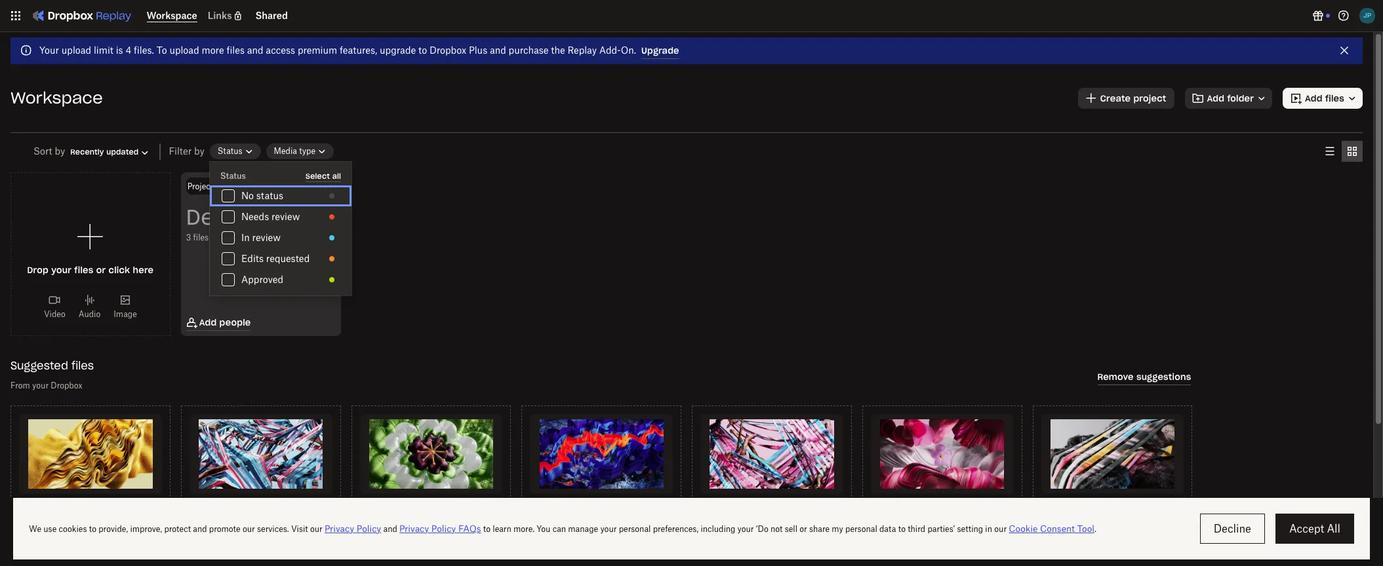 Task type: describe. For each thing, give the bounding box(es) containing it.
video
[[44, 310, 65, 319]]

2 and from the left
[[490, 45, 506, 56]]

the
[[551, 45, 565, 56]]

status for status popup button at the left top
[[218, 146, 242, 156]]

add-
[[599, 45, 621, 56]]

no status
[[241, 190, 283, 201]]

1 upload from the left
[[62, 45, 91, 56]]

is
[[116, 45, 123, 56]]

filter
[[169, 146, 192, 157]]

0 horizontal spatial dropbox
[[51, 381, 82, 391]]

shared
[[255, 10, 288, 21]]

premium
[[298, 45, 337, 56]]

replay
[[568, 45, 597, 56]]

edits requested checkbox item
[[210, 249, 352, 270]]

to
[[157, 45, 167, 56]]

in review checkbox item
[[210, 228, 352, 249]]

review for in review
[[252, 232, 281, 243]]

status button
[[210, 144, 261, 159]]

list view image
[[1322, 144, 1338, 159]]

needs
[[241, 211, 269, 222]]

approved checkbox item
[[210, 270, 352, 291]]

filter by
[[169, 146, 205, 157]]

by for sort by
[[55, 146, 65, 157]]

needs review
[[241, 211, 300, 222]]

demo project 3 files
[[186, 204, 335, 243]]

1 horizontal spatial workspace
[[147, 10, 197, 21]]

needs review checkbox item
[[210, 207, 352, 228]]

requested
[[266, 253, 310, 264]]

suggested files
[[10, 359, 94, 373]]

your upload limit is 4 files. to upload more files and access premium features, upgrade to dropbox plus and purchase the replay add-on.
[[39, 45, 636, 56]]

no
[[241, 190, 254, 201]]

plus
[[469, 45, 487, 56]]

from your dropbox
[[10, 381, 82, 391]]

from
[[10, 381, 30, 391]]

approved
[[241, 274, 283, 285]]

demo
[[186, 204, 250, 231]]

files inside alert
[[227, 45, 245, 56]]

edits
[[241, 253, 264, 264]]

status for menu containing no status
[[220, 171, 246, 181]]

your upload limit is 4 files. to upload more files and access premium features, upgrade to dropbox plus and purchase the replay add-on. alert
[[10, 37, 1363, 64]]

sort by
[[33, 146, 65, 157]]

replay logo - go to homepage image
[[26, 5, 136, 26]]

by for filter by
[[194, 146, 205, 157]]



Task type: vqa. For each thing, say whether or not it's contained in the screenshot.
Fit to height icon
no



Task type: locate. For each thing, give the bounding box(es) containing it.
0 vertical spatial workspace
[[147, 10, 197, 21]]

select all
[[306, 172, 341, 181]]

more
[[202, 45, 224, 56]]

0 vertical spatial project
[[187, 182, 213, 192]]

2 upload from the left
[[169, 45, 199, 56]]

project inside demo project 3 files
[[257, 204, 335, 231]]

access
[[266, 45, 295, 56]]

to
[[418, 45, 427, 56]]

and
[[247, 45, 263, 56], [490, 45, 506, 56]]

3
[[186, 233, 191, 243]]

menu
[[210, 162, 352, 296]]

tile view image
[[1345, 144, 1360, 159]]

1 horizontal spatial project
[[257, 204, 335, 231]]

in
[[241, 232, 250, 243]]

menu containing no status
[[210, 162, 352, 296]]

1 horizontal spatial and
[[490, 45, 506, 56]]

shared link
[[255, 10, 288, 22], [255, 10, 288, 21]]

status right filter by
[[218, 146, 242, 156]]

2 horizontal spatial files
[[227, 45, 245, 56]]

status
[[256, 190, 283, 201]]

0 horizontal spatial workspace
[[10, 88, 103, 108]]

tab list
[[1320, 141, 1363, 162]]

workspace down your
[[10, 88, 103, 108]]

by
[[55, 146, 65, 157], [194, 146, 205, 157]]

upgrade
[[380, 45, 416, 56]]

1 vertical spatial workspace
[[10, 88, 103, 108]]

files right 3
[[193, 233, 209, 243]]

upload right to in the left of the page
[[169, 45, 199, 56]]

dropbox
[[430, 45, 467, 56], [51, 381, 82, 391]]

upload left limit
[[62, 45, 91, 56]]

and right plus on the top left of the page
[[490, 45, 506, 56]]

limit
[[94, 45, 113, 56]]

1 vertical spatial review
[[252, 232, 281, 243]]

upload
[[62, 45, 91, 56], [169, 45, 199, 56]]

select
[[306, 172, 330, 181]]

features,
[[340, 45, 377, 56]]

workspace up to in the left of the page
[[147, 10, 197, 21]]

0 vertical spatial dropbox
[[430, 45, 467, 56]]

review inside needs review checkbox item
[[272, 211, 300, 222]]

edits requested
[[241, 253, 310, 264]]

suggested
[[10, 359, 68, 373]]

project
[[187, 182, 213, 192], [257, 204, 335, 231]]

status up no at left top
[[220, 171, 246, 181]]

project down status
[[257, 204, 335, 231]]

0 horizontal spatial and
[[247, 45, 263, 56]]

files inside demo project 3 files
[[193, 233, 209, 243]]

links
[[208, 10, 232, 21]]

1 vertical spatial files
[[193, 233, 209, 243]]

0 vertical spatial files
[[227, 45, 245, 56]]

0 vertical spatial status
[[218, 146, 242, 156]]

1 and from the left
[[247, 45, 263, 56]]

audio
[[79, 310, 101, 319]]

2 by from the left
[[194, 146, 205, 157]]

review down no status "checkbox item"
[[272, 211, 300, 222]]

and left access
[[247, 45, 263, 56]]

workspace
[[147, 10, 197, 21], [10, 88, 103, 108]]

0 horizontal spatial upload
[[62, 45, 91, 56]]

review inside the in review checkbox item
[[252, 232, 281, 243]]

0 vertical spatial review
[[272, 211, 300, 222]]

files.
[[134, 45, 154, 56]]

1 horizontal spatial by
[[194, 146, 205, 157]]

files
[[227, 45, 245, 56], [193, 233, 209, 243], [72, 359, 94, 373]]

your
[[32, 381, 49, 391]]

select all button
[[306, 172, 341, 182]]

dropbox down suggested files
[[51, 381, 82, 391]]

1 vertical spatial status
[[220, 171, 246, 181]]

all
[[332, 172, 341, 181]]

dropbox inside alert
[[430, 45, 467, 56]]

by right filter
[[194, 146, 205, 157]]

by right sort
[[55, 146, 65, 157]]

0 horizontal spatial project
[[187, 182, 213, 192]]

review
[[272, 211, 300, 222], [252, 232, 281, 243]]

files up from your dropbox
[[72, 359, 94, 373]]

0 horizontal spatial files
[[72, 359, 94, 373]]

status inside popup button
[[218, 146, 242, 156]]

no status checkbox item
[[210, 186, 352, 207]]

in review
[[241, 232, 281, 243]]

status
[[218, 146, 242, 156], [220, 171, 246, 181]]

1 horizontal spatial dropbox
[[430, 45, 467, 56]]

status inside menu
[[220, 171, 246, 181]]

1 vertical spatial project
[[257, 204, 335, 231]]

1 vertical spatial dropbox
[[51, 381, 82, 391]]

0 horizontal spatial by
[[55, 146, 65, 157]]

on.
[[621, 45, 636, 56]]

image
[[114, 310, 137, 319]]

dropbox right to
[[430, 45, 467, 56]]

review right in
[[252, 232, 281, 243]]

1 horizontal spatial files
[[193, 233, 209, 243]]

1 horizontal spatial upload
[[169, 45, 199, 56]]

1 by from the left
[[55, 146, 65, 157]]

sort
[[33, 146, 52, 157]]

2 vertical spatial files
[[72, 359, 94, 373]]

your
[[39, 45, 59, 56]]

files right more
[[227, 45, 245, 56]]

4
[[126, 45, 131, 56]]

workspace link
[[147, 10, 197, 22], [147, 10, 197, 21]]

purchase
[[509, 45, 549, 56]]

review for needs review
[[272, 211, 300, 222]]

project up demo
[[187, 182, 213, 192]]



